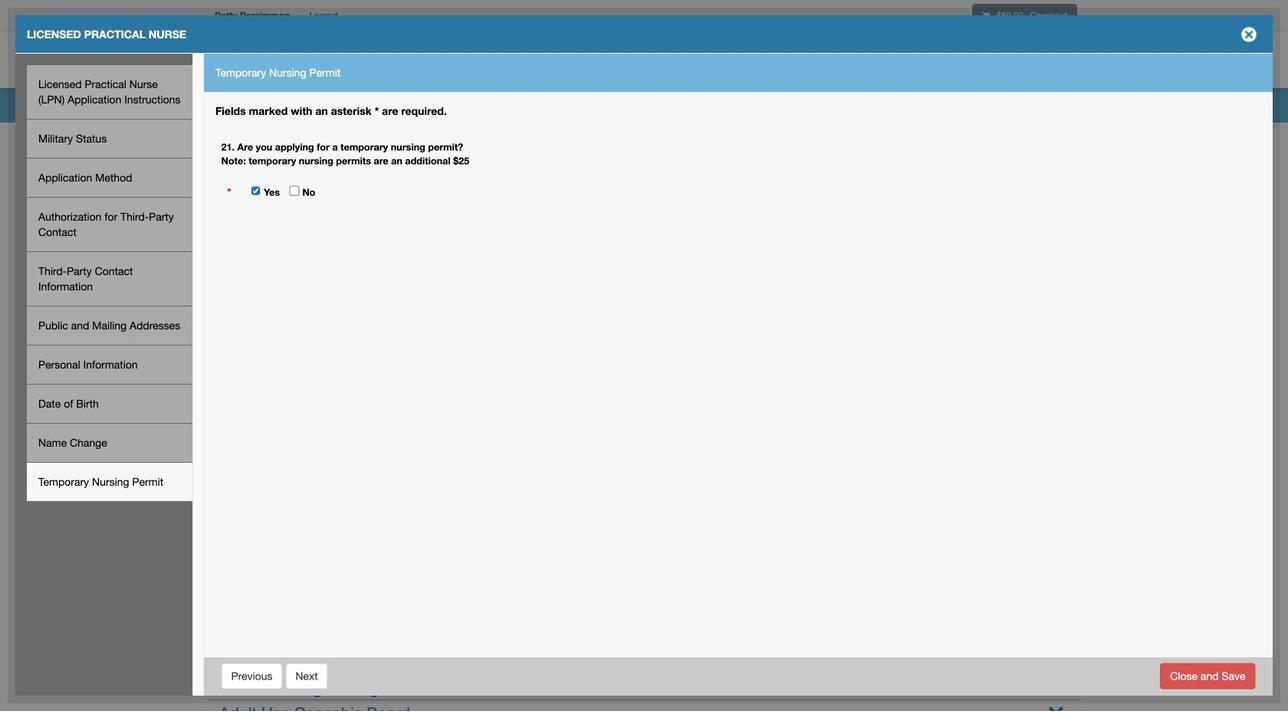 Task type: vqa. For each thing, say whether or not it's contained in the screenshot.
bottom you
no



Task type: describe. For each thing, give the bounding box(es) containing it.
shopping cart image
[[982, 11, 990, 20]]

chevron down image
[[1048, 652, 1064, 668]]

close window image
[[1237, 22, 1261, 47]]



Task type: locate. For each thing, give the bounding box(es) containing it.
chevron down image
[[1048, 702, 1064, 712]]

illinois department of financial and professional regulation image
[[207, 35, 557, 84]]

None button
[[221, 664, 283, 690], [286, 664, 328, 690], [1160, 664, 1256, 690], [221, 664, 283, 690], [286, 664, 328, 690], [1160, 664, 1256, 690]]

None checkbox
[[251, 186, 261, 196], [290, 186, 300, 196], [251, 186, 261, 196], [290, 186, 300, 196]]



